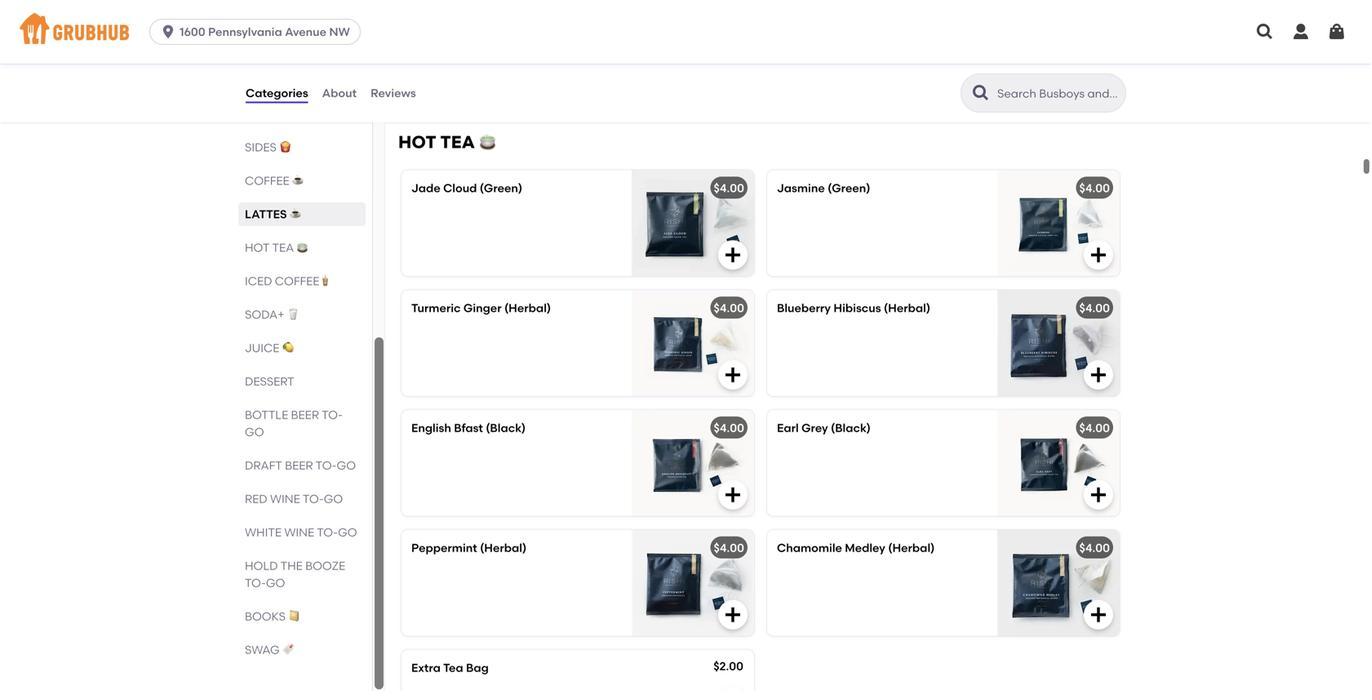 Task type: describe. For each thing, give the bounding box(es) containing it.
1600
[[180, 25, 205, 39]]

draft beer to-go
[[245, 459, 356, 473]]

$4.00 for jade cloud (green)
[[714, 181, 744, 195]]

main navigation navigation
[[0, 0, 1371, 64]]

jasmine (green) image
[[997, 170, 1120, 276]]

go for bottle beer to- go
[[245, 425, 264, 439]]

📔
[[288, 610, 300, 623]]

bottle beer to- go
[[245, 408, 343, 439]]

$4.00 for blueberry hibiscus (herbal)
[[1079, 301, 1110, 315]]

about button
[[321, 64, 358, 122]]

extra
[[411, 661, 441, 675]]

jade cloud (green)
[[411, 181, 522, 195]]

(herbal) right 'peppermint'
[[480, 541, 527, 555]]

jasmine (green)
[[777, 181, 870, 195]]

juice 🍋
[[245, 341, 294, 355]]

earl grey (black) image
[[997, 410, 1120, 516]]

jade cloud (green) image
[[632, 170, 754, 276]]

sides
[[245, 140, 277, 154]]

$4.00 for jasmine (green)
[[1079, 181, 1110, 195]]

the
[[280, 559, 303, 573]]

cloud
[[443, 181, 477, 195]]

to- for bottle beer to- go
[[322, 408, 343, 422]]

🍟
[[279, 140, 291, 154]]

to- for white wine to-go
[[317, 526, 338, 539]]

🍋
[[282, 341, 294, 355]]

coffee
[[245, 174, 289, 188]]

Search Busboys and Poets - 450 K search field
[[996, 86, 1120, 101]]

chamomile
[[777, 541, 842, 555]]

iced coffee🧋
[[245, 274, 331, 288]]

turmeric ginger (herbal) image
[[632, 290, 754, 396]]

1 vertical spatial 🍵
[[297, 241, 308, 255]]

lattes
[[245, 207, 287, 221]]

0 vertical spatial tea
[[440, 132, 475, 153]]

2 (green) from the left
[[828, 181, 870, 195]]

$4.00 for turmeric ginger (herbal)
[[714, 301, 744, 315]]

hold the booze to-go
[[245, 559, 345, 590]]

1 (green) from the left
[[480, 181, 522, 195]]

extra tea bag
[[411, 661, 489, 675]]

go for red wine to-go
[[324, 492, 343, 506]]

blueberry
[[777, 301, 831, 315]]

reviews button
[[370, 64, 417, 122]]

chamomile medley (herbal)
[[777, 541, 935, 555]]

books
[[245, 610, 286, 623]]

ginger
[[463, 301, 502, 315]]

(herbal) for turmeric ginger (herbal)
[[504, 301, 551, 315]]

earl
[[777, 421, 799, 435]]

white
[[245, 526, 282, 539]]

jade
[[411, 181, 440, 195]]

search icon image
[[971, 83, 991, 103]]

lattes ☕️
[[245, 207, 301, 221]]

go for white wine to-go
[[338, 526, 357, 539]]

bag
[[466, 661, 489, 675]]

pennsylvania
[[208, 25, 282, 39]]

categories button
[[245, 64, 309, 122]]

1 horizontal spatial 🍵
[[479, 132, 496, 153]]

go for draft beer to-go
[[337, 459, 356, 473]]

1 vertical spatial hot
[[245, 241, 270, 255]]

to- for draft beer to-go
[[316, 459, 337, 473]]

go inside hold the booze to-go
[[266, 576, 285, 590]]

🥛
[[287, 308, 299, 322]]

peppermint (herbal) image
[[632, 530, 754, 636]]

about
[[322, 86, 357, 100]]

wine for red
[[270, 492, 300, 506]]

hold
[[245, 559, 278, 573]]

bfast
[[454, 421, 483, 435]]

swag 🔖
[[245, 643, 294, 657]]



Task type: locate. For each thing, give the bounding box(es) containing it.
$4.00 for peppermint (herbal)
[[714, 541, 744, 555]]

english bfast (black) image
[[632, 410, 754, 516]]

medley
[[845, 541, 885, 555]]

0 vertical spatial beer
[[291, 408, 319, 422]]

blueberry hibiscus (herbal)
[[777, 301, 930, 315]]

0 horizontal spatial hot
[[245, 241, 270, 255]]

turmeric
[[411, 301, 461, 315]]

☕️ right the coffee on the left of the page
[[292, 174, 304, 188]]

(green) right cloud
[[480, 181, 522, 195]]

jasmine
[[777, 181, 825, 195]]

reviews
[[371, 86, 416, 100]]

hot up jade in the top of the page
[[398, 132, 436, 153]]

1 (black) from the left
[[486, 421, 526, 435]]

categories
[[246, 86, 308, 100]]

wine for white
[[284, 526, 314, 539]]

to-
[[322, 408, 343, 422], [316, 459, 337, 473], [303, 492, 324, 506], [317, 526, 338, 539], [245, 576, 266, 590]]

🍵 up jade cloud (green)
[[479, 132, 496, 153]]

coffee ☕️
[[245, 174, 304, 188]]

☕️ for coffee ☕️
[[292, 174, 304, 188]]

1 vertical spatial ☕️
[[290, 207, 301, 221]]

$4.00 for earl grey (black)
[[1079, 421, 1110, 435]]

bottle
[[245, 408, 288, 422]]

hot tea 🍵 down the lattes ☕️
[[245, 241, 308, 255]]

to- up draft beer to-go
[[322, 408, 343, 422]]

$4.00
[[714, 181, 744, 195], [1079, 181, 1110, 195], [714, 301, 744, 315], [1079, 301, 1110, 315], [714, 421, 744, 435], [1079, 421, 1110, 435], [714, 541, 744, 555], [1079, 541, 1110, 555]]

hibiscus
[[834, 301, 881, 315]]

(black)
[[486, 421, 526, 435], [831, 421, 871, 435]]

0 horizontal spatial 🍵
[[297, 241, 308, 255]]

1 horizontal spatial hot tea 🍵
[[398, 132, 496, 153]]

chamomile medley (herbal) image
[[997, 530, 1120, 636]]

(black) for english bfast (black)
[[486, 421, 526, 435]]

(black) right grey
[[831, 421, 871, 435]]

$4.00 for english bfast (black)
[[714, 421, 744, 435]]

🍵
[[479, 132, 496, 153], [297, 241, 308, 255]]

swag
[[245, 643, 280, 657]]

1 vertical spatial hot tea 🍵
[[245, 241, 308, 255]]

white wine to-go
[[245, 526, 357, 539]]

1 horizontal spatial hot
[[398, 132, 436, 153]]

go down hold
[[266, 576, 285, 590]]

turmeric ginger (herbal)
[[411, 301, 551, 315]]

beer for bottle
[[291, 408, 319, 422]]

english bfast (black)
[[411, 421, 526, 435]]

go inside the bottle beer to- go
[[245, 425, 264, 439]]

go up the booze
[[338, 526, 357, 539]]

hot up iced at the top left of the page
[[245, 241, 270, 255]]

0 horizontal spatial tea
[[272, 241, 294, 255]]

0 vertical spatial ☕️
[[292, 174, 304, 188]]

(herbal) for chamomile medley (herbal)
[[888, 541, 935, 555]]

sides 🍟
[[245, 140, 291, 154]]

hot tea 🍵
[[398, 132, 496, 153], [245, 241, 308, 255]]

0 horizontal spatial (green)
[[480, 181, 522, 195]]

wine down "red wine to-go"
[[284, 526, 314, 539]]

(black) right bfast
[[486, 421, 526, 435]]

1 horizontal spatial (green)
[[828, 181, 870, 195]]

beer up "red wine to-go"
[[285, 459, 313, 473]]

grey
[[801, 421, 828, 435]]

beer for draft
[[285, 459, 313, 473]]

$2.00
[[713, 659, 743, 673]]

(herbal)
[[504, 301, 551, 315], [884, 301, 930, 315], [480, 541, 527, 555], [888, 541, 935, 555]]

draft
[[245, 459, 282, 473]]

1 horizontal spatial (black)
[[831, 421, 871, 435]]

wine
[[270, 492, 300, 506], [284, 526, 314, 539]]

english
[[411, 421, 451, 435]]

svg image
[[160, 24, 176, 40], [723, 66, 743, 86], [723, 365, 743, 385], [723, 605, 743, 625]]

iced
[[245, 274, 272, 288]]

🍵 up coffee🧋
[[297, 241, 308, 255]]

red wine to-go
[[245, 492, 343, 506]]

1 vertical spatial beer
[[285, 459, 313, 473]]

(green) right jasmine
[[828, 181, 870, 195]]

(herbal) right the ginger
[[504, 301, 551, 315]]

beer inside the bottle beer to- go
[[291, 408, 319, 422]]

(black) for earl grey (black)
[[831, 421, 871, 435]]

to- inside the bottle beer to- go
[[322, 408, 343, 422]]

1600 pennsylvania avenue nw
[[180, 25, 350, 39]]

hot tea 🍵 up cloud
[[398, 132, 496, 153]]

to- up "white wine to-go"
[[303, 492, 324, 506]]

blueberry hibiscus (herbal) image
[[997, 290, 1120, 396]]

nw
[[329, 25, 350, 39]]

1 vertical spatial tea
[[272, 241, 294, 255]]

tea
[[443, 661, 463, 675]]

peppermint (herbal)
[[411, 541, 527, 555]]

to- for red wine to-go
[[303, 492, 324, 506]]

coffee🧋
[[275, 274, 331, 288]]

(green)
[[480, 181, 522, 195], [828, 181, 870, 195]]

to- down hold
[[245, 576, 266, 590]]

0 vertical spatial hot
[[398, 132, 436, 153]]

tea
[[440, 132, 475, 153], [272, 241, 294, 255]]

0 vertical spatial wine
[[270, 492, 300, 506]]

2 (black) from the left
[[831, 421, 871, 435]]

1600 pennsylvania avenue nw button
[[149, 19, 367, 45]]

0 horizontal spatial hot tea 🍵
[[245, 241, 308, 255]]

go up "white wine to-go"
[[324, 492, 343, 506]]

juice
[[245, 341, 279, 355]]

avenue
[[285, 25, 326, 39]]

peppermint
[[411, 541, 477, 555]]

0 vertical spatial 🍵
[[479, 132, 496, 153]]

$4.00 for chamomile medley (herbal)
[[1079, 541, 1110, 555]]

svg image
[[1255, 22, 1275, 42], [1291, 22, 1311, 42], [1327, 22, 1347, 42], [1089, 66, 1108, 86], [723, 245, 743, 265], [1089, 245, 1108, 265], [1089, 365, 1108, 385], [723, 485, 743, 505], [1089, 485, 1108, 505], [1089, 605, 1108, 625]]

0 vertical spatial hot tea 🍵
[[398, 132, 496, 153]]

go down "bottle"
[[245, 425, 264, 439]]

svg image inside 1600 pennsylvania avenue nw button
[[160, 24, 176, 40]]

go up "red wine to-go"
[[337, 459, 356, 473]]

☕️
[[292, 174, 304, 188], [290, 207, 301, 221]]

earl grey (black)
[[777, 421, 871, 435]]

1 horizontal spatial tea
[[440, 132, 475, 153]]

hot
[[398, 132, 436, 153], [245, 241, 270, 255]]

wine right red
[[270, 492, 300, 506]]

go
[[245, 425, 264, 439], [337, 459, 356, 473], [324, 492, 343, 506], [338, 526, 357, 539], [266, 576, 285, 590]]

to- up "red wine to-go"
[[316, 459, 337, 473]]

0 horizontal spatial (black)
[[486, 421, 526, 435]]

tea up iced coffee🧋
[[272, 241, 294, 255]]

books 📔
[[245, 610, 300, 623]]

☕️ right lattes
[[290, 207, 301, 221]]

to- up the booze
[[317, 526, 338, 539]]

beer
[[291, 408, 319, 422], [285, 459, 313, 473]]

red
[[245, 492, 267, 506]]

soda+ 🥛
[[245, 308, 299, 322]]

tea up cloud
[[440, 132, 475, 153]]

soda+
[[245, 308, 284, 322]]

(herbal) right hibiscus
[[884, 301, 930, 315]]

booze
[[305, 559, 345, 573]]

🔖
[[282, 643, 294, 657]]

to- inside hold the booze to-go
[[245, 576, 266, 590]]

☕️ for lattes ☕️
[[290, 207, 301, 221]]

(herbal) for blueberry hibiscus (herbal)
[[884, 301, 930, 315]]

beer right "bottle"
[[291, 408, 319, 422]]

dessert
[[245, 375, 294, 388]]

1 vertical spatial wine
[[284, 526, 314, 539]]

(herbal) right 'medley'
[[888, 541, 935, 555]]



Task type: vqa. For each thing, say whether or not it's contained in the screenshot.
(BLACK)
yes



